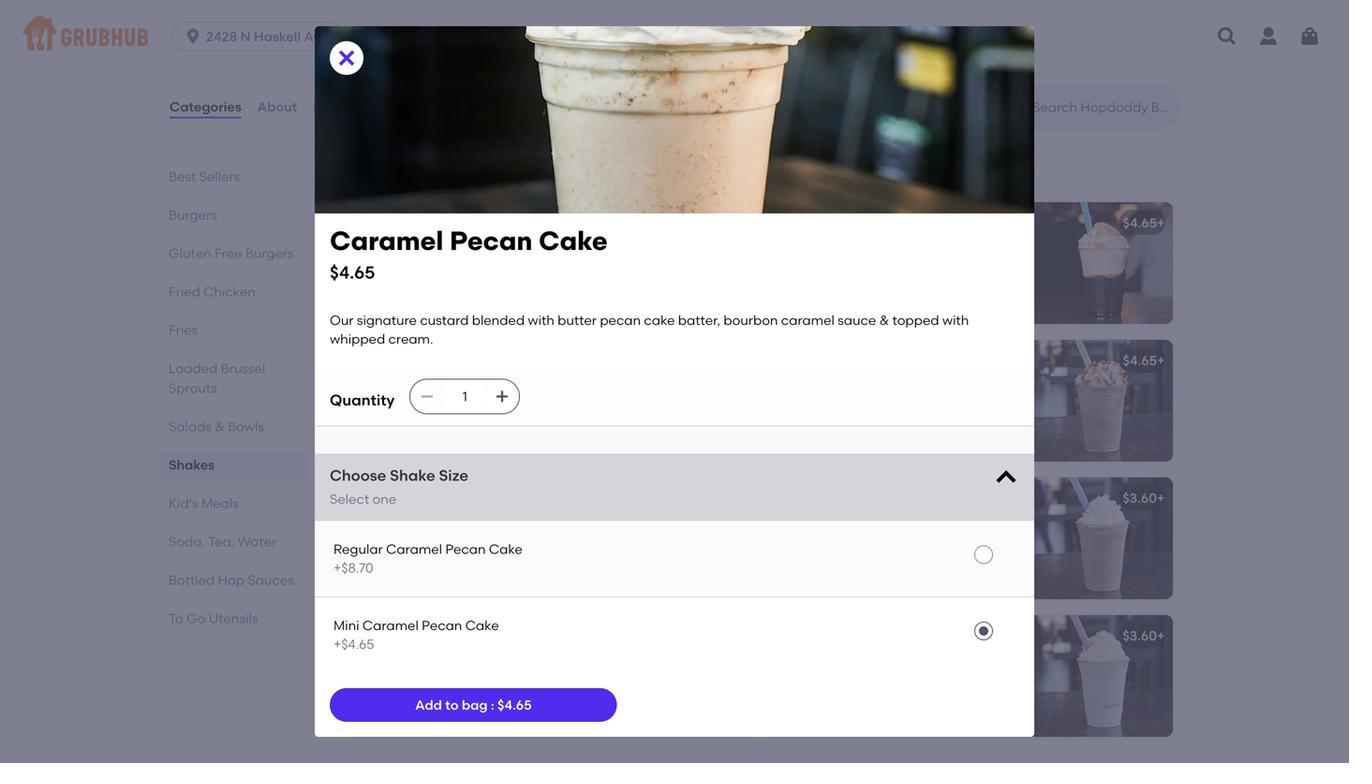 Task type: vqa. For each thing, say whether or not it's contained in the screenshot.
included for Regular Sauce
no



Task type: locate. For each thing, give the bounding box(es) containing it.
regular inside shakes order regular or mini
[[379, 164, 422, 178]]

caramel pecan cake
[[360, 215, 498, 231]]

custard
[[450, 241, 499, 257], [870, 241, 919, 257], [420, 312, 469, 328], [450, 379, 499, 395], [870, 379, 919, 395], [450, 517, 499, 533], [825, 517, 874, 533]]

nutella chocolate pretzel shake
[[780, 353, 987, 368]]

shake right bar
[[851, 215, 891, 231]]

sauce,
[[893, 298, 935, 314], [879, 398, 921, 414], [847, 536, 889, 552]]

0 horizontal spatial burgers
[[169, 207, 217, 223]]

salads
[[169, 419, 212, 435]]

chocolate
[[812, 398, 876, 414], [780, 536, 844, 552]]

$4.65 + for caramel pecan cake
[[703, 215, 745, 231]]

signature for salted caramel shake
[[387, 517, 447, 533]]

mini right or
[[438, 164, 460, 178]]

1 horizontal spatial pecan
[[600, 312, 641, 328]]

signature inside our signature custard blended with dark chocolate sauce, nutella, pretzels & sea salt, topped with whipped cream.
[[807, 379, 867, 395]]

1 vertical spatial sea
[[845, 417, 868, 433]]

cream. inside our signature custard blended with dark chocolate sauce, nutella, pretzels & sea salt, topped with whipped cream.
[[838, 436, 883, 452]]

whipped inside our signature custard blended with salted caramel sauce & topped with whipped cream
[[360, 555, 415, 571]]

regular left or
[[379, 164, 422, 178]]

0 horizontal spatial vanilla
[[360, 628, 404, 644]]

signature inside our signature custard blended with real oreo® cookie pieces & topped with whipped cream.
[[387, 379, 447, 395]]

chocolate,
[[780, 279, 847, 295]]

$4.65 for oreo cookies n' cream shake
[[703, 353, 737, 368]]

candy bar shake image
[[1033, 202, 1173, 324]]

regular up the +$8.70
[[334, 541, 383, 557]]

our up the "salted"
[[360, 517, 384, 533]]

sauce, inside our signature custard blended with dark chocolate sauce, nutella, pretzels & sea salt, topped with whipped cream.
[[879, 398, 921, 414]]

sauce, inside vanilla custard blended with dark chocolate sauce, topped with whipped cream
[[847, 536, 889, 552]]

whipped inside our signature custard blended with dark chocolate sauce, nutella, pretzels & sea salt, topped with whipped cream.
[[780, 436, 835, 452]]

$3.60 for classic vanilla shake topped with whipped cream
[[1123, 628, 1157, 644]]

0 vertical spatial burgers
[[169, 207, 217, 223]]

custard inside our signature custard blended with dark chocolate sauce, nutella, pretzels & sea salt, topped with whipped cream.
[[870, 379, 919, 395]]

0 vertical spatial regular
[[379, 164, 422, 178]]

vanilla shake image
[[613, 615, 753, 737]]

& inside our signature custard blended with peanut butter mousse, dark chocolate, sea salt, brothers bond bourbon caramel    sauce, topped with whipped cream & peanuts.
[[913, 317, 923, 333]]

& inside our signature custard blended with salted caramel sauce & topped with whipped cream
[[500, 536, 510, 552]]

our signature custard blended with peanut butter mousse, dark chocolate, sea salt, brothers bond bourbon caramel    sauce, topped with whipped cream & peanuts.
[[780, 241, 1004, 333]]

$4.65 for nutella chocolate pretzel shake
[[1123, 353, 1157, 368]]

0 horizontal spatial batter,
[[480, 260, 523, 276]]

0 vertical spatial pecan
[[402, 260, 443, 276]]

1 horizontal spatial batter,
[[678, 312, 721, 328]]

1 horizontal spatial shakes
[[345, 138, 415, 162]]

vanilla for vanilla custard blended with dark chocolate sauce, topped with whipped cream
[[780, 517, 822, 533]]

1 vertical spatial shakes
[[169, 457, 215, 473]]

2 vertical spatial dark
[[963, 517, 992, 533]]

& right pretzels in the right of the page
[[832, 417, 842, 433]]

sprouts
[[169, 380, 217, 396]]

topped inside our signature custard blended with real oreo® cookie pieces & topped with whipped cream.
[[542, 398, 589, 414]]

1 horizontal spatial svg image
[[993, 465, 1019, 491]]

shake down peanuts.
[[948, 353, 987, 368]]

salt,
[[876, 279, 903, 295], [871, 417, 897, 433]]

burgers right free
[[245, 245, 294, 261]]

0 horizontal spatial dark
[[780, 398, 809, 414]]

caramel pecan cake image
[[613, 202, 753, 324]]

2 vertical spatial sauce
[[459, 536, 497, 552]]

our for nutella chocolate pretzel shake
[[780, 379, 803, 395]]

cake
[[464, 215, 498, 231], [539, 225, 608, 257], [489, 541, 523, 557], [465, 618, 499, 634]]

bar
[[826, 215, 848, 231]]

0 vertical spatial sauce
[[416, 279, 455, 295]]

1 horizontal spatial cake
[[644, 312, 675, 328]]

0 vertical spatial sea
[[851, 279, 873, 295]]

caramel inside mini caramel pecan cake +$4.65
[[363, 618, 419, 634]]

cake inside caramel pecan cake $4.65
[[539, 225, 608, 257]]

sauce down salted caramel shake at the bottom of the page
[[459, 536, 497, 552]]

mini
[[438, 164, 460, 178], [334, 618, 359, 634]]

$4.65 +
[[703, 215, 745, 231], [1123, 215, 1165, 231], [703, 353, 745, 368], [1123, 353, 1165, 368]]

0 vertical spatial shakes
[[345, 138, 415, 162]]

1 vertical spatial $3.60
[[1123, 628, 1157, 644]]

Input item quantity number field
[[444, 380, 486, 414]]

sauce
[[416, 279, 455, 295], [838, 312, 876, 328], [459, 536, 497, 552]]

0 vertical spatial $3.60 +
[[1123, 490, 1165, 506]]

our down caramel pecan cake
[[360, 241, 384, 257]]

signature for nutella chocolate pretzel shake
[[807, 379, 867, 395]]

& up pretzel
[[913, 317, 923, 333]]

our down nutella
[[780, 379, 803, 395]]

sea down mousse,
[[851, 279, 873, 295]]

1 $3.60 from the top
[[1123, 490, 1157, 506]]

salted caramel shake image
[[613, 478, 753, 599]]

burgers
[[169, 207, 217, 223], [245, 245, 294, 261]]

shakes
[[345, 138, 415, 162], [169, 457, 215, 473]]

batter, up oreo cookies n' cream shake image
[[678, 312, 721, 328]]

1 vertical spatial salt,
[[871, 417, 897, 433]]

salt, down nutella chocolate pretzel shake
[[871, 417, 897, 433]]

1 vertical spatial chocolate
[[780, 536, 844, 552]]

1 horizontal spatial burgers
[[245, 245, 294, 261]]

1 vertical spatial $3.60 +
[[1123, 628, 1165, 644]]

$4.65
[[703, 215, 737, 231], [1123, 215, 1157, 231], [330, 263, 375, 283], [703, 353, 737, 368], [1123, 353, 1157, 368], [498, 697, 532, 713]]

0 vertical spatial bourbon
[[526, 260, 580, 276]]

1 vertical spatial mini
[[334, 618, 359, 634]]

$4.65 for candy bar shake
[[1123, 215, 1157, 231]]

whipped inside our signature custard blended with peanut butter mousse, dark chocolate, sea salt, brothers bond bourbon caramel    sauce, topped with whipped cream & peanuts.
[[809, 317, 865, 333]]

caramel inside 'regular caramel pecan cake +$8.70'
[[386, 541, 442, 557]]

cake up oreo cookies n' cream shake image
[[644, 312, 675, 328]]

0 vertical spatial batter,
[[480, 260, 523, 276]]

2 horizontal spatial sauce
[[838, 312, 876, 328]]

dark
[[926, 260, 956, 276], [780, 398, 809, 414], [963, 517, 992, 533]]

shakes inside shakes order regular or mini
[[345, 138, 415, 162]]

custard inside our signature custard blended with salted caramel sauce & topped with whipped cream
[[450, 517, 499, 533]]

our inside our signature custard blended with real oreo® cookie pieces & topped with whipped cream.
[[360, 379, 384, 395]]

sea right pretzels in the right of the page
[[845, 417, 868, 433]]

1 vertical spatial vanilla
[[360, 628, 404, 644]]

burgers up gluten
[[169, 207, 217, 223]]

1 vertical spatial regular
[[334, 541, 383, 557]]

shakes up 'order'
[[345, 138, 415, 162]]

cake down caramel pecan cake
[[446, 260, 477, 276]]

real
[[360, 398, 384, 414]]

whipped inside vanilla custard blended with dark chocolate sauce, topped with whipped cream
[[780, 555, 835, 571]]

vanilla
[[408, 655, 450, 670]]

shake up salted caramel shake at the bottom of the page
[[390, 467, 435, 485]]

caramel inside our signature custard blended with peanut butter mousse, dark chocolate, sea salt, brothers bond bourbon caramel    sauce, topped with whipped cream & peanuts.
[[837, 298, 890, 314]]

0 vertical spatial mini
[[438, 164, 460, 178]]

caramel
[[360, 279, 413, 295], [837, 298, 890, 314], [781, 312, 835, 328], [402, 536, 456, 552]]

1 horizontal spatial sauce
[[459, 536, 497, 552]]

mini up +$4.65
[[334, 618, 359, 634]]

custard inside our signature custard blended with peanut butter mousse, dark chocolate, sea salt, brothers bond bourbon caramel    sauce, topped with whipped cream & peanuts.
[[870, 241, 919, 257]]

& right pieces
[[529, 398, 539, 414]]

shakes down salads on the bottom left of the page
[[169, 457, 215, 473]]

batter, down caramel pecan cake
[[480, 260, 523, 276]]

2428 n haskell ave. button
[[172, 22, 351, 52]]

tea,
[[208, 534, 235, 550]]

& inside our signature custard blended with real oreo® cookie pieces & topped with whipped cream.
[[529, 398, 539, 414]]

0 horizontal spatial shakes
[[169, 457, 215, 473]]

pecan inside caramel pecan cake $4.65
[[450, 225, 533, 257]]

0 horizontal spatial pecan
[[402, 260, 443, 276]]

shakes for shakes order regular or mini
[[345, 138, 415, 162]]

search icon image
[[1003, 96, 1025, 118]]

blended inside our signature custard blended with real oreo® cookie pieces & topped with whipped cream.
[[502, 379, 555, 395]]

2 horizontal spatial dark
[[963, 517, 992, 533]]

sea inside our signature custard blended with dark chocolate sauce, nutella, pretzels & sea salt, topped with whipped cream.
[[845, 417, 868, 433]]

nashville chicken as a bowl image
[[613, 0, 753, 99]]

signature for caramel pecan cake
[[387, 241, 447, 257]]

our inside our signature custard blended with salted caramel sauce & topped with whipped cream
[[360, 517, 384, 533]]

candy
[[780, 215, 823, 231]]

sea inside our signature custard blended with peanut butter mousse, dark chocolate, sea salt, brothers bond bourbon caramel    sauce, topped with whipped cream & peanuts.
[[851, 279, 873, 295]]

0 vertical spatial $3.60
[[1123, 490, 1157, 506]]

cream.
[[418, 298, 463, 314], [388, 331, 433, 347], [448, 417, 493, 433], [838, 436, 883, 452]]

0 horizontal spatial butter
[[360, 260, 399, 276]]

0 vertical spatial sauce,
[[893, 298, 935, 314]]

0 vertical spatial chocolate
[[812, 398, 876, 414]]

topped inside vanilla custard blended with dark chocolate sauce, topped with whipped cream
[[892, 536, 939, 552]]

signature down salted caramel shake at the bottom of the page
[[387, 517, 447, 533]]

blended
[[502, 241, 555, 257], [922, 241, 974, 257], [472, 312, 525, 328], [502, 379, 555, 395], [922, 379, 974, 395], [502, 517, 555, 533], [877, 517, 930, 533]]

pecan inside 'regular caramel pecan cake +$8.70'
[[445, 541, 486, 557]]

sauce down caramel pecan cake
[[416, 279, 455, 295]]

0 vertical spatial vanilla
[[780, 517, 822, 533]]

sauce inside our signature custard blended with salted caramel sauce & topped with whipped cream
[[459, 536, 497, 552]]

& down salted caramel shake at the bottom of the page
[[500, 536, 510, 552]]

0 vertical spatial salt,
[[876, 279, 903, 295]]

blended inside our signature custard blended with dark chocolate sauce, nutella, pretzels & sea salt, topped with whipped cream.
[[922, 379, 974, 395]]

0 horizontal spatial sauce
[[416, 279, 455, 295]]

bourbon
[[526, 260, 580, 276], [724, 312, 778, 328]]

our inside our signature custard blended with dark chocolate sauce, nutella, pretzels & sea salt, topped with whipped cream.
[[780, 379, 803, 395]]

cookie
[[436, 398, 481, 414]]

1 vertical spatial pecan
[[600, 312, 641, 328]]

1 horizontal spatial vanilla
[[780, 517, 822, 533]]

vanilla
[[780, 517, 822, 533], [360, 628, 404, 644]]

1 vertical spatial bourbon
[[724, 312, 778, 328]]

our up real
[[360, 379, 384, 395]]

$4.65 inside caramel pecan cake $4.65
[[330, 263, 375, 283]]

2 $3.60 + from the top
[[1123, 628, 1165, 644]]

blended inside vanilla custard blended with dark chocolate sauce, topped with whipped cream
[[877, 517, 930, 533]]

dark inside vanilla custard blended with dark chocolate sauce, topped with whipped cream
[[963, 517, 992, 533]]

$4.65 for caramel pecan cake
[[703, 215, 737, 231]]

butter inside our signature custard blended with peanut butter mousse, dark chocolate, sea salt, brothers bond bourbon caramel    sauce, topped with whipped cream & peanuts.
[[829, 260, 868, 276]]

caramel for regular
[[386, 541, 442, 557]]

1 horizontal spatial bourbon
[[724, 312, 778, 328]]

nutella
[[780, 353, 827, 368]]

topped
[[471, 279, 518, 295], [938, 298, 985, 314], [892, 312, 939, 328], [542, 398, 589, 414], [900, 417, 947, 433], [513, 536, 560, 552], [892, 536, 939, 552], [494, 655, 540, 670]]

mini inside shakes order regular or mini
[[438, 164, 460, 178]]

signature up oreo® at the bottom left of page
[[387, 379, 447, 395]]

dark inside our signature custard blended with peanut butter mousse, dark chocolate, sea salt, brothers bond bourbon caramel    sauce, topped with whipped cream & peanuts.
[[926, 260, 956, 276]]

1 horizontal spatial mini
[[438, 164, 460, 178]]

1 $3.60 + from the top
[[1123, 490, 1165, 506]]

kid's
[[169, 496, 198, 512]]

cream inside classic vanilla shake topped with whipped cream
[[418, 674, 460, 689]]

salted
[[360, 490, 402, 506]]

0 vertical spatial cake
[[446, 260, 477, 276]]

2 vertical spatial sauce,
[[847, 536, 889, 552]]

salt, down mousse,
[[876, 279, 903, 295]]

vanilla custard blended with dark chocolate sauce, topped with whipped cream
[[780, 517, 992, 571]]

caramel for mini
[[363, 618, 419, 634]]

vanilla inside vanilla custard blended with dark chocolate sauce, topped with whipped cream
[[780, 517, 822, 533]]

1 vertical spatial burgers
[[245, 245, 294, 261]]

1 horizontal spatial dark
[[926, 260, 956, 276]]

2 horizontal spatial butter
[[829, 260, 868, 276]]

main navigation navigation
[[0, 0, 1349, 73]]

& left bowls
[[215, 419, 225, 435]]

signature down bar
[[807, 241, 867, 257]]

whipped
[[360, 298, 415, 314], [809, 317, 865, 333], [330, 331, 385, 347], [390, 417, 445, 433], [780, 436, 835, 452], [360, 555, 415, 571], [780, 555, 835, 571], [360, 674, 415, 689]]

caramel down mousse,
[[837, 298, 890, 314]]

peanuts.
[[926, 317, 981, 333]]

our for caramel pecan cake
[[360, 241, 384, 257]]

sauces
[[248, 572, 294, 588]]

regular inside 'regular caramel pecan cake +$8.70'
[[334, 541, 383, 557]]

order
[[345, 164, 377, 178]]

caramel
[[360, 215, 416, 231], [330, 225, 443, 257], [405, 490, 461, 506], [386, 541, 442, 557], [363, 618, 419, 634]]

candy bar shake
[[780, 215, 891, 231]]

+ for oreo cookies n' cream shake
[[737, 353, 745, 368]]

pretzels
[[780, 417, 829, 433]]

our up peanut
[[780, 241, 803, 257]]

0 horizontal spatial svg image
[[184, 27, 202, 46]]

0 horizontal spatial mini
[[334, 618, 359, 634]]

svg image
[[1299, 25, 1321, 48], [184, 27, 202, 46], [993, 465, 1019, 491]]

water
[[238, 534, 277, 550]]

signature down caramel pecan cake
[[387, 241, 447, 257]]

strawberry shake image
[[1033, 615, 1173, 737]]

caramel down salted caramel shake at the bottom of the page
[[402, 536, 456, 552]]

shakes order regular or mini
[[345, 138, 460, 178]]

signature down chocolate
[[807, 379, 867, 395]]

svg image inside the main navigation navigation
[[1216, 25, 1239, 48]]

classic vanilla shake topped with whipped cream
[[360, 655, 570, 689]]

svg image
[[1216, 25, 1239, 48], [335, 47, 358, 69], [420, 389, 435, 404], [495, 389, 510, 404]]

2 $3.60 from the top
[[1123, 628, 1157, 644]]

our signature custard blended with butter pecan cake batter, bourbon caramel sauce & topped with whipped cream.
[[360, 241, 584, 314], [330, 312, 972, 347]]

butter
[[360, 260, 399, 276], [829, 260, 868, 276], [558, 312, 597, 328]]

sauce up chocolate
[[838, 312, 876, 328]]

choose shake size select one
[[330, 467, 469, 507]]

0 vertical spatial dark
[[926, 260, 956, 276]]

1 vertical spatial dark
[[780, 398, 809, 414]]

signature inside our signature custard blended with salted caramel sauce & topped with whipped cream
[[387, 517, 447, 533]]

cream. inside our signature custard blended with real oreo® cookie pieces & topped with whipped cream.
[[448, 417, 493, 433]]

salted caramel shake
[[360, 490, 504, 506]]

&
[[458, 279, 468, 295], [879, 312, 889, 328], [913, 317, 923, 333], [529, 398, 539, 414], [832, 417, 842, 433], [215, 419, 225, 435], [500, 536, 510, 552]]

reviews button
[[312, 73, 366, 141]]

meals
[[201, 496, 239, 512]]

1 vertical spatial sauce,
[[879, 398, 921, 414]]

ingredients
[[359, 675, 430, 691]]

bond
[[962, 279, 995, 295]]

cream inside our signature custard blended with peanut butter mousse, dark chocolate, sea salt, brothers bond bourbon caramel    sauce, topped with whipped cream & peanuts.
[[868, 317, 910, 333]]



Task type: describe. For each thing, give the bounding box(es) containing it.
the primetime as a bowl image
[[1033, 0, 1173, 99]]

oreo cookies n' cream shake
[[360, 353, 561, 368]]

caramel inside caramel pecan cake $4.65
[[330, 225, 443, 257]]

add to bag : $4.65
[[415, 697, 532, 713]]

gluten
[[169, 245, 211, 261]]

dark inside our signature custard blended with dark chocolate sauce, nutella, pretzels & sea salt, topped with whipped cream.
[[780, 398, 809, 414]]

our signature custard blended with dark chocolate sauce, nutella, pretzels & sea salt, topped with whipped cream.
[[780, 379, 1004, 452]]

oreo®
[[387, 398, 433, 414]]

$3.60 + for classic vanilla shake topped with whipped cream
[[1123, 628, 1165, 644]]

categories
[[170, 99, 241, 115]]

chocolate
[[830, 353, 898, 368]]

topped inside our signature custard blended with dark chocolate sauce, nutella, pretzels & sea salt, topped with whipped cream.
[[900, 417, 947, 433]]

quantity
[[330, 391, 395, 409]]

to
[[169, 611, 183, 627]]

cream inside our signature custard blended with salted caramel sauce & topped with whipped cream
[[418, 555, 460, 571]]

blended inside our signature custard blended with salted caramel sauce & topped with whipped cream
[[502, 517, 555, 533]]

add
[[415, 697, 442, 713]]

go
[[186, 611, 206, 627]]

nutella chocolate pretzel shake image
[[1033, 340, 1173, 462]]

cake inside mini caramel pecan cake +$4.65
[[465, 618, 499, 634]]

cream
[[474, 353, 518, 368]]

cream inside vanilla custard blended with dark chocolate sauce, topped with whipped cream
[[838, 555, 880, 571]]

about
[[257, 99, 297, 115]]

free
[[215, 245, 242, 261]]

choose
[[330, 467, 386, 485]]

topped inside classic vanilla shake topped with whipped cream
[[494, 655, 540, 670]]

n'
[[457, 353, 471, 368]]

custard inside vanilla custard blended with dark chocolate sauce, topped with whipped cream
[[825, 517, 874, 533]]

utensils
[[209, 611, 258, 627]]

best sellers
[[169, 169, 240, 185]]

with inside classic vanilla shake topped with whipped cream
[[543, 655, 570, 670]]

1 vertical spatial sauce
[[838, 312, 876, 328]]

select
[[330, 491, 369, 507]]

brothers
[[906, 279, 959, 295]]

caramel up oreo in the left of the page
[[360, 279, 413, 295]]

oreo
[[360, 353, 398, 368]]

salads & bowls
[[169, 419, 264, 435]]

svg image inside 2428 n haskell ave. button
[[184, 27, 202, 46]]

caramel pecan cake $4.65
[[330, 225, 608, 283]]

to go utensils
[[169, 611, 258, 627]]

loaded
[[169, 361, 218, 377]]

chicken
[[204, 284, 256, 300]]

our for oreo cookies n' cream shake
[[360, 379, 384, 395]]

mini inside mini caramel pecan cake +$4.65
[[334, 618, 359, 634]]

fried chicken
[[169, 284, 256, 300]]

fries
[[169, 322, 198, 338]]

sauce, inside our signature custard blended with peanut butter mousse, dark chocolate, sea salt, brothers bond bourbon caramel    sauce, topped with whipped cream & peanuts.
[[893, 298, 935, 314]]

signature for oreo cookies n' cream shake
[[387, 379, 447, 395]]

bottled
[[169, 572, 215, 588]]

& down caramel pecan cake
[[458, 279, 468, 295]]

1 vertical spatial batter,
[[678, 312, 721, 328]]

regular caramel pecan cake +$8.70
[[334, 541, 523, 576]]

shake up vanilla
[[407, 628, 446, 644]]

2 horizontal spatial svg image
[[1299, 25, 1321, 48]]

size
[[439, 467, 469, 485]]

or
[[424, 164, 436, 178]]

ave.
[[304, 29, 331, 45]]

vanilla shake
[[360, 628, 446, 644]]

2428 n haskell ave.
[[206, 29, 331, 45]]

bourbon
[[780, 298, 834, 314]]

custard inside our signature custard blended with real oreo® cookie pieces & topped with whipped cream.
[[450, 379, 499, 395]]

1 vertical spatial cake
[[644, 312, 675, 328]]

oreo cookies n' cream shake image
[[613, 340, 753, 462]]

brussel
[[221, 361, 265, 377]]

shake right cream at left top
[[521, 353, 561, 368]]

signature inside our signature custard blended with peanut butter mousse, dark chocolate, sea salt, brothers bond bourbon caramel    sauce, topped with whipped cream & peanuts.
[[807, 241, 867, 257]]

chocolate shake image
[[1033, 478, 1173, 599]]

our inside our signature custard blended with peanut butter mousse, dark chocolate, sea salt, brothers bond bourbon caramel    sauce, topped with whipped cream & peanuts.
[[780, 241, 803, 257]]

salt, inside our signature custard blended with peanut butter mousse, dark chocolate, sea salt, brothers bond bourbon caramel    sauce, topped with whipped cream & peanuts.
[[876, 279, 903, 295]]

pecan inside mini caramel pecan cake +$4.65
[[422, 618, 462, 634]]

$3.60 + for our signature custard blended with salted caramel sauce & topped with whipped cream
[[1123, 490, 1165, 506]]

salt, inside our signature custard blended with dark chocolate sauce, nutella, pretzels & sea salt, topped with whipped cream.
[[871, 417, 897, 433]]

shake down size
[[464, 490, 504, 506]]

2428
[[206, 29, 237, 45]]

caramel down "chocolate,"
[[781, 312, 835, 328]]

our up quantity
[[330, 312, 354, 328]]

cookies
[[402, 353, 454, 368]]

+ for nutella chocolate pretzel shake
[[1157, 353, 1165, 368]]

peanut
[[780, 260, 826, 276]]

whipped inside classic vanilla shake topped with whipped cream
[[360, 674, 415, 689]]

nutella,
[[924, 398, 974, 414]]

vanilla for vanilla shake
[[360, 628, 404, 644]]

sellers
[[199, 169, 240, 185]]

one
[[372, 491, 396, 507]]

pieces
[[484, 398, 526, 414]]

$4.65 + for candy bar shake
[[1123, 215, 1165, 231]]

mousse,
[[871, 260, 923, 276]]

our for salted caramel shake
[[360, 517, 384, 533]]

categories button
[[169, 73, 242, 141]]

+$8.70
[[334, 560, 373, 576]]

soda,
[[169, 534, 205, 550]]

& up nutella chocolate pretzel shake
[[879, 312, 889, 328]]

pretzel
[[901, 353, 945, 368]]

:
[[491, 697, 494, 713]]

$4.65 + for nutella chocolate pretzel shake
[[1123, 353, 1165, 368]]

classic
[[360, 655, 405, 670]]

bowls
[[228, 419, 264, 435]]

kid's meals
[[169, 496, 239, 512]]

shake inside 'choose shake size select one'
[[390, 467, 435, 485]]

loaded brussel sprouts
[[169, 361, 265, 396]]

cake inside 'regular caramel pecan cake +$8.70'
[[489, 541, 523, 557]]

+$4.65
[[334, 637, 374, 653]]

reviews
[[313, 99, 365, 115]]

$3.60 for our signature custard blended with salted caramel sauce & topped with whipped cream
[[1123, 490, 1157, 506]]

Search Hopdoddy Burger Bar search field
[[1031, 98, 1174, 116]]

chocolate inside our signature custard blended with dark chocolate sauce, nutella, pretzels & sea salt, topped with whipped cream.
[[812, 398, 876, 414]]

bag
[[462, 697, 488, 713]]

mini caramel pecan cake +$4.65
[[334, 618, 499, 653]]

our signature custard blended with real oreo® cookie pieces & topped with whipped cream.
[[360, 379, 589, 433]]

gluten free burgers
[[169, 245, 294, 261]]

signature up oreo in the left of the page
[[357, 312, 417, 328]]

+ for caramel pecan cake
[[737, 215, 745, 231]]

our signature custard blended with salted caramel sauce & topped with whipped cream
[[360, 517, 590, 571]]

salted
[[360, 536, 399, 552]]

& inside our signature custard blended with dark chocolate sauce, nutella, pretzels & sea salt, topped with whipped cream.
[[832, 417, 842, 433]]

whipped inside our signature custard blended with real oreo® cookie pieces & topped with whipped cream.
[[390, 417, 445, 433]]

shakes for shakes
[[169, 457, 215, 473]]

best
[[169, 169, 196, 185]]

caramel inside our signature custard blended with salted caramel sauce & topped with whipped cream
[[402, 536, 456, 552]]

bottled hop sauces
[[169, 572, 294, 588]]

caramel for salted
[[405, 490, 461, 506]]

about button
[[256, 73, 298, 141]]

n
[[240, 29, 251, 45]]

haskell
[[254, 29, 301, 45]]

topped inside our signature custard blended with peanut butter mousse, dark chocolate, sea salt, brothers bond bourbon caramel    sauce, topped with whipped cream & peanuts.
[[938, 298, 985, 314]]

0 horizontal spatial bourbon
[[526, 260, 580, 276]]

chocolate inside vanilla custard blended with dark chocolate sauce, topped with whipped cream
[[780, 536, 844, 552]]

1 horizontal spatial butter
[[558, 312, 597, 328]]

to
[[445, 697, 459, 713]]

topped inside our signature custard blended with salted caramel sauce & topped with whipped cream
[[513, 536, 560, 552]]

shake
[[453, 655, 490, 670]]

blended inside our signature custard blended with peanut butter mousse, dark chocolate, sea salt, brothers bond bourbon caramel    sauce, topped with whipped cream & peanuts.
[[922, 241, 974, 257]]

+ for candy bar shake
[[1157, 215, 1165, 231]]

$4.65 + for oreo cookies n' cream shake
[[703, 353, 745, 368]]

soda, tea, water
[[169, 534, 277, 550]]

0 horizontal spatial cake
[[446, 260, 477, 276]]

hop
[[218, 572, 245, 588]]

fried
[[169, 284, 200, 300]]



